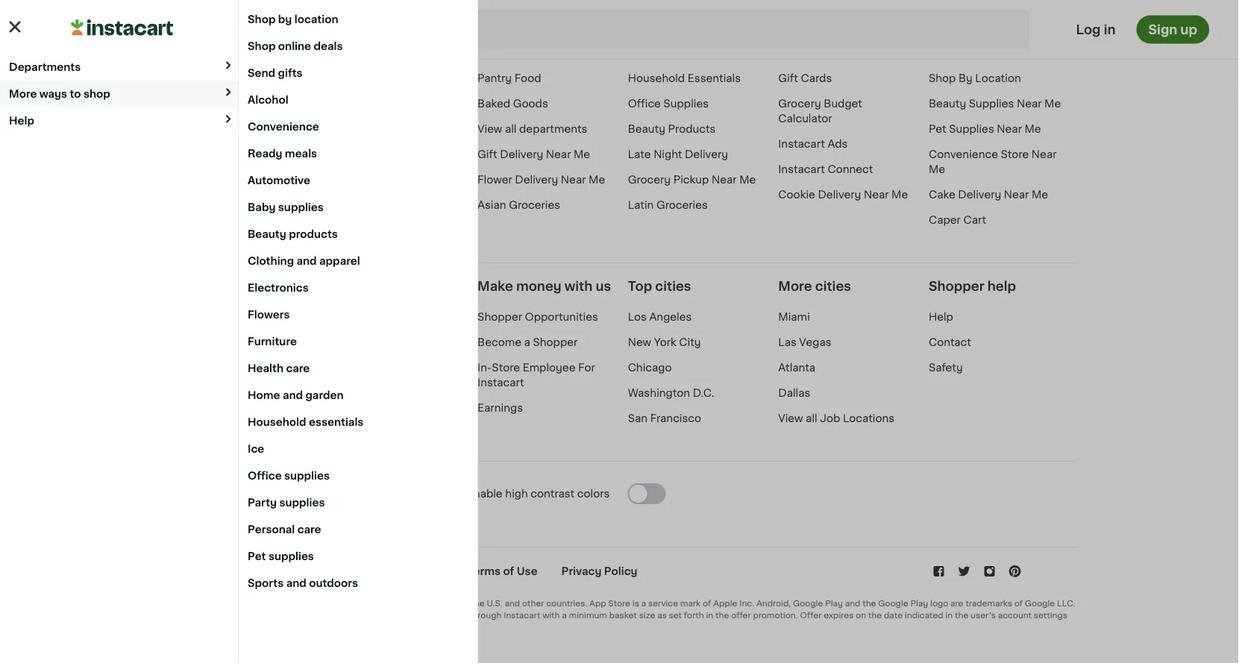 Task type: vqa. For each thing, say whether or not it's contained in the screenshot.
Frequently Bought Together section
no



Task type: describe. For each thing, give the bounding box(es) containing it.
store inside apple and the apple logo are trademarks of apple inc., registered in the u.s. and other countries. app store is a service mark of apple inc. android, google play and the google play logo are trademarks of google llc. terms for free delivery (first order): offer valid on first order made through instacart with a minimum basket size as set forth in the offer promotion. offer expires on the date indicated in the user's account settings or displayed in the offer promotion.
[[608, 599, 631, 608]]

connect
[[828, 164, 873, 174]]

chicago
[[628, 362, 672, 373]]

0 vertical spatial offer
[[731, 611, 751, 620]]

set
[[669, 611, 682, 620]]

shopper left help
[[929, 280, 985, 293]]

or
[[192, 623, 201, 631]]

made
[[444, 611, 467, 620]]

gift for gift delivery near me
[[478, 149, 498, 160]]

instacart home image
[[54, 19, 166, 37]]

0 vertical spatial with
[[565, 280, 593, 293]]

0 vertical spatial help
[[929, 48, 954, 58]]

store for in-
[[492, 362, 520, 373]]

beauty inside "main menu" dialog
[[248, 229, 286, 240]]

home
[[248, 390, 280, 401]]

0 vertical spatial promotion.
[[753, 611, 798, 620]]

terms of use link
[[467, 566, 538, 577]]

terms of use
[[467, 566, 538, 577]]

convenience for convenience store near me
[[929, 149, 998, 160]]

automotive
[[248, 175, 310, 186]]

cities for more cities
[[815, 280, 851, 293]]

in right forth
[[706, 611, 714, 620]]

2 play from the left
[[911, 599, 928, 608]]

0 vertical spatial become
[[192, 280, 247, 293]]

instacart up cookie
[[778, 164, 825, 174]]

convenience for convenience
[[248, 122, 319, 132]]

delivery for cake delivery near me
[[958, 189, 1002, 200]]

3 google from the left
[[1025, 599, 1055, 608]]

through
[[469, 611, 502, 620]]

washington d.c.
[[628, 388, 714, 398]]

instacart inside in-store employee for instacart
[[478, 377, 524, 388]]

organic
[[628, 48, 670, 58]]

shop online deals
[[248, 41, 343, 51]]

0 vertical spatial grocery
[[672, 48, 715, 58]]

vegas
[[799, 337, 832, 348]]

pet for pet supplies
[[248, 551, 266, 562]]

dallas
[[778, 388, 811, 398]]

send
[[248, 68, 275, 78]]

me for pet supplies near me
[[1025, 124, 1041, 134]]

log in button
[[1072, 15, 1120, 44]]

me for gift delivery near me
[[574, 149, 590, 160]]

pet supplies link
[[239, 543, 478, 570]]

1 are from the left
[[298, 599, 311, 608]]

pet supplies near me link
[[929, 124, 1041, 134]]

3 apple from the left
[[372, 599, 396, 608]]

promos
[[778, 48, 819, 58]]

ice
[[248, 444, 264, 454]]

0 horizontal spatial offer
[[270, 623, 290, 631]]

1 vertical spatial promotion.
[[292, 623, 337, 631]]

angeles
[[650, 312, 692, 322]]

2 are from the left
[[951, 599, 964, 608]]

instacart connect
[[778, 164, 873, 174]]

close main menu image
[[6, 18, 24, 36]]

in right indicated
[[946, 611, 953, 620]]

1 vertical spatial become
[[478, 337, 522, 348]]

deals
[[314, 41, 343, 51]]

and for apple
[[218, 599, 234, 608]]

earnings link
[[478, 403, 523, 413]]

cookie delivery near me link
[[778, 189, 908, 200]]

near for flower delivery near me
[[561, 174, 586, 185]]

registered
[[417, 599, 460, 608]]

beauty products link
[[628, 124, 716, 134]]

1 google from the left
[[793, 599, 823, 608]]

san francisco
[[628, 413, 701, 424]]

1 play from the left
[[825, 599, 843, 608]]

instacart ads link
[[778, 139, 848, 149]]

help
[[988, 280, 1016, 293]]

chicago link
[[628, 362, 672, 373]]

near for cookie delivery near me
[[864, 189, 889, 200]]

log in
[[1076, 23, 1116, 36]]

me for cake delivery near me
[[1032, 189, 1048, 200]]

miami
[[778, 312, 810, 322]]

household essentials link
[[628, 73, 741, 83]]

cards
[[801, 73, 832, 83]]

los angeles link
[[628, 312, 692, 322]]

near for beauty supplies near me
[[1017, 98, 1042, 109]]

york
[[654, 337, 677, 348]]

1 apple from the left
[[192, 599, 216, 608]]

displayed
[[203, 623, 243, 631]]

near for pet supplies near me
[[997, 124, 1022, 134]]

shopper opportunities link
[[478, 312, 598, 322]]

near for cake delivery near me
[[1004, 189, 1029, 200]]

become a shopper link
[[478, 337, 578, 348]]

gift for gift cards
[[778, 73, 798, 83]]

organic grocery link
[[628, 48, 715, 58]]

beauty supplies near me link
[[929, 98, 1061, 109]]

a down "shopper opportunities"
[[524, 337, 530, 348]]

instacart logo image
[[71, 19, 173, 36]]

android link
[[272, 309, 314, 324]]

delivery for gift delivery near me
[[500, 149, 543, 160]]

use
[[517, 566, 538, 577]]

instacart inside apple and the apple logo are trademarks of apple inc., registered in the u.s. and other countries. app store is a service mark of apple inc. android, google play and the google play logo are trademarks of google llc. terms for free delivery (first order): offer valid on first order made through instacart with a minimum basket size as set forth in the offer promotion. offer expires on the date indicated in the user's account settings or displayed in the offer promotion.
[[504, 611, 540, 620]]

furniture
[[248, 337, 297, 347]]

groceries for asian groceries
[[509, 200, 560, 210]]

asian
[[478, 200, 506, 210]]

office for office supplies
[[628, 98, 661, 109]]

of left use
[[503, 566, 514, 577]]

online
[[278, 41, 311, 51]]

0 vertical spatial become a shopper
[[192, 280, 316, 293]]

latin groceries
[[628, 200, 708, 210]]

san
[[628, 413, 648, 424]]

view all job locations link
[[778, 413, 895, 424]]

indicated
[[905, 611, 944, 620]]

flowers link
[[239, 301, 478, 328]]

other
[[522, 599, 544, 608]]

of right mark
[[703, 599, 711, 608]]

seafood
[[478, 48, 522, 58]]

for
[[219, 611, 231, 620]]

for
[[578, 362, 595, 373]]

main menu dialog
[[0, 0, 1239, 663]]

convenience store near me link
[[929, 149, 1057, 174]]

u.s.
[[487, 599, 503, 608]]

privacy policy
[[562, 566, 638, 577]]

flower delivery near me
[[478, 174, 605, 185]]

shopper down make
[[478, 312, 522, 322]]

cake delivery near me link
[[929, 189, 1048, 200]]

a down the clothing
[[250, 280, 258, 293]]

ready
[[248, 148, 282, 159]]

android
[[272, 312, 314, 322]]

(first
[[289, 611, 311, 620]]

gift cards
[[778, 73, 832, 83]]

supplies for office
[[664, 98, 709, 109]]

me for convenience store near me
[[929, 164, 945, 174]]

send gifts
[[248, 68, 303, 78]]

meat alternatives
[[478, 22, 570, 33]]

near for grocery pickup near me
[[712, 174, 737, 185]]

instacart connect link
[[778, 164, 873, 174]]

household essentials
[[628, 73, 741, 83]]

store for convenience
[[1001, 149, 1029, 160]]

1 offer from the left
[[344, 611, 366, 620]]

shop by location
[[929, 73, 1021, 83]]

apparel
[[319, 256, 360, 266]]

me for cookie delivery near me
[[892, 189, 908, 200]]

and up expires
[[845, 599, 861, 608]]

products
[[668, 124, 716, 134]]

late night delivery
[[628, 149, 728, 160]]

clothing and apparel
[[248, 256, 360, 266]]

a right is
[[641, 599, 646, 608]]

1 trademarks from the left
[[313, 599, 360, 608]]

terms inside apple and the apple logo are trademarks of apple inc., registered in the u.s. and other countries. app store is a service mark of apple inc. android, google play and the google play logo are trademarks of google llc. terms for free delivery (first order): offer valid on first order made through instacart with a minimum basket size as set forth in the offer promotion. offer expires on the date indicated in the user's account settings or displayed in the offer promotion.
[[192, 611, 217, 620]]

dallas link
[[778, 388, 811, 398]]

2 apple from the left
[[252, 599, 276, 608]]

late night delivery link
[[628, 149, 728, 160]]

flower
[[478, 174, 512, 185]]

caper cart link
[[929, 215, 987, 225]]

night
[[654, 149, 682, 160]]

grocery pickup near me link
[[628, 174, 756, 185]]

household for household essentials
[[248, 417, 306, 428]]

shop for shop by location
[[248, 14, 276, 25]]

asian groceries link
[[478, 200, 560, 210]]

caper cart
[[929, 215, 987, 225]]



Task type: locate. For each thing, give the bounding box(es) containing it.
to
[[70, 88, 81, 99]]

2 horizontal spatial grocery
[[778, 98, 821, 109]]

delivery up grocery pickup near me link
[[685, 149, 728, 160]]

near for convenience store near me
[[1032, 149, 1057, 160]]

all for job
[[806, 413, 818, 424]]

settings
[[1034, 611, 1068, 620]]

money
[[516, 280, 562, 293]]

1 vertical spatial become a shopper
[[478, 337, 578, 348]]

of up valid
[[362, 599, 370, 608]]

gift delivery near me link
[[478, 149, 590, 160]]

grocery budget calculator
[[778, 98, 863, 124]]

all for departments
[[505, 124, 517, 134]]

products
[[289, 229, 338, 240]]

near down location
[[1017, 98, 1042, 109]]

alternatives
[[507, 22, 570, 33]]

offer left expires
[[800, 611, 822, 620]]

shopper down clothing and apparel
[[261, 280, 316, 293]]

2 vertical spatial beauty
[[248, 229, 286, 240]]

1 horizontal spatial become
[[478, 337, 522, 348]]

clothing and apparel link
[[239, 248, 478, 275]]

are down twitter icon
[[951, 599, 964, 608]]

google up settings
[[1025, 599, 1055, 608]]

grocery up household essentials link
[[672, 48, 715, 58]]

become a shopper
[[192, 280, 316, 293], [478, 337, 578, 348]]

alcohol
[[248, 95, 288, 105]]

gift down promos
[[778, 73, 798, 83]]

household for household essentials
[[628, 73, 685, 83]]

0 vertical spatial all
[[505, 124, 517, 134]]

gift cards link
[[778, 73, 832, 83]]

supplies for party supplies
[[279, 498, 325, 508]]

and for sports
[[286, 578, 307, 589]]

household down organic on the top
[[628, 73, 685, 83]]

beauty for late
[[628, 124, 666, 134]]

1 vertical spatial help link
[[929, 312, 954, 322]]

with
[[565, 280, 593, 293], [543, 611, 560, 620]]

logo up (first
[[278, 599, 296, 608]]

and for home
[[283, 390, 303, 401]]

me inside convenience store near me
[[929, 164, 945, 174]]

1 horizontal spatial office
[[628, 98, 661, 109]]

0 vertical spatial help link
[[929, 48, 954, 58]]

shop for shop by location
[[929, 73, 956, 83]]

and for clothing
[[297, 256, 317, 266]]

supplies for office supplies
[[284, 471, 330, 481]]

household inside household essentials link
[[248, 417, 306, 428]]

2 vertical spatial help
[[929, 312, 954, 322]]

0 horizontal spatial beauty
[[248, 229, 286, 240]]

0 horizontal spatial all
[[505, 124, 517, 134]]

me for flower delivery near me
[[589, 174, 605, 185]]

meals
[[285, 148, 317, 159]]

shop up send
[[248, 41, 276, 51]]

1 horizontal spatial more
[[778, 280, 812, 293]]

earnings
[[478, 403, 523, 413]]

0 horizontal spatial with
[[543, 611, 560, 620]]

convenience inside convenience store near me
[[929, 149, 998, 160]]

and right u.s. on the bottom left of page
[[505, 599, 520, 608]]

cities up angeles
[[655, 280, 691, 293]]

grocery up latin
[[628, 174, 671, 185]]

grocery for grocery budget calculator
[[778, 98, 821, 109]]

in up made
[[462, 599, 469, 608]]

instacart ads
[[778, 139, 848, 149]]

1 horizontal spatial google
[[878, 599, 909, 608]]

care down party supplies
[[297, 525, 321, 535]]

terms up or
[[192, 611, 217, 620]]

store inside convenience store near me
[[1001, 149, 1029, 160]]

0 horizontal spatial office
[[248, 471, 282, 481]]

convenience up ready meals
[[248, 122, 319, 132]]

furniture link
[[239, 328, 478, 355]]

1 vertical spatial care
[[297, 525, 321, 535]]

care inside 'link'
[[286, 363, 310, 374]]

2 offer from the left
[[800, 611, 822, 620]]

1 vertical spatial view
[[778, 413, 803, 424]]

trademarks up "order):" on the left bottom of page
[[313, 599, 360, 608]]

delivery inside apple and the apple logo are trademarks of apple inc., registered in the u.s. and other countries. app store is a service mark of apple inc. android, google play and the google play logo are trademarks of google llc. terms for free delivery (first order): offer valid on first order made through instacart with a minimum basket size as set forth in the offer promotion. offer expires on the date indicated in the user's account settings or displayed in the offer promotion.
[[253, 611, 287, 620]]

outdoors
[[309, 578, 358, 589]]

twitter image
[[957, 564, 972, 579]]

0 horizontal spatial convenience
[[248, 122, 319, 132]]

shopper up employee
[[533, 337, 578, 348]]

care for personal care
[[297, 525, 321, 535]]

help up shop by location link
[[929, 48, 954, 58]]

0 vertical spatial shop
[[248, 14, 276, 25]]

logo up indicated
[[931, 599, 949, 608]]

delivery down connect
[[818, 189, 861, 200]]

help up 'contact'
[[929, 312, 954, 322]]

delivery up cart
[[958, 189, 1002, 200]]

office up party
[[248, 471, 282, 481]]

convenience inside "main menu" dialog
[[248, 122, 319, 132]]

flowers
[[248, 310, 290, 320]]

near down gift delivery near me
[[561, 174, 586, 185]]

instagram image
[[983, 564, 997, 579]]

shopper opportunities
[[478, 312, 598, 322]]

0 horizontal spatial view
[[478, 124, 502, 134]]

play up expires
[[825, 599, 843, 608]]

android play store logo image
[[251, 311, 262, 323]]

1 vertical spatial beauty
[[628, 124, 666, 134]]

0 vertical spatial terms
[[467, 566, 501, 577]]

pet for pet supplies near me
[[929, 124, 947, 134]]

office inside "main menu" dialog
[[248, 471, 282, 481]]

cities up vegas
[[815, 280, 851, 293]]

1 horizontal spatial convenience
[[929, 149, 998, 160]]

help link
[[929, 48, 954, 58], [929, 312, 954, 322]]

2 groceries from the left
[[657, 200, 708, 210]]

become up in-
[[478, 337, 522, 348]]

1 horizontal spatial pet
[[929, 124, 947, 134]]

near down the 'beauty supplies near me' on the top of page
[[997, 124, 1022, 134]]

top cities
[[628, 280, 691, 293]]

shop online deals link
[[239, 33, 478, 60]]

supplies up pet supplies near me
[[969, 98, 1014, 109]]

2 cities from the left
[[815, 280, 851, 293]]

with down countries.
[[543, 611, 560, 620]]

supplies for pet supplies
[[269, 551, 314, 562]]

asian groceries
[[478, 200, 560, 210]]

trademarks
[[313, 599, 360, 608], [966, 599, 1012, 608]]

beauty products
[[248, 229, 338, 240]]

atlanta link
[[778, 362, 816, 373]]

store inside in-store employee for instacart
[[492, 362, 520, 373]]

0 horizontal spatial are
[[298, 599, 311, 608]]

of up 'account' on the right bottom
[[1015, 599, 1023, 608]]

supplies for pet
[[949, 124, 994, 134]]

1 vertical spatial gift
[[478, 149, 498, 160]]

promotion. down "order):" on the left bottom of page
[[292, 623, 337, 631]]

2 on from the left
[[856, 611, 866, 620]]

on right expires
[[856, 611, 866, 620]]

convenience link
[[239, 113, 478, 140]]

first
[[401, 611, 418, 620]]

grocery for grocery pickup near me
[[628, 174, 671, 185]]

view down dallas
[[778, 413, 803, 424]]

2 help link from the top
[[929, 312, 954, 322]]

help down the more ways to shop
[[9, 115, 34, 126]]

0 horizontal spatial groceries
[[509, 200, 560, 210]]

departments
[[9, 62, 81, 72]]

0 vertical spatial office
[[628, 98, 661, 109]]

order
[[420, 611, 442, 620]]

2 google from the left
[[878, 599, 909, 608]]

baked goods link
[[478, 98, 548, 109]]

supplies up beauty products
[[278, 202, 324, 213]]

1 vertical spatial help
[[9, 115, 34, 126]]

essentials
[[688, 73, 741, 83]]

washington d.c. link
[[628, 388, 714, 398]]

me for grocery pickup near me
[[740, 174, 756, 185]]

google up date
[[878, 599, 909, 608]]

job
[[820, 413, 840, 424]]

offer left valid
[[344, 611, 366, 620]]

beauty up late
[[628, 124, 666, 134]]

near down connect
[[864, 189, 889, 200]]

beauty down by
[[929, 98, 966, 109]]

las vegas link
[[778, 337, 832, 348]]

grocery inside grocery budget calculator
[[778, 98, 821, 109]]

1 logo from the left
[[278, 599, 296, 608]]

and down 'products'
[[297, 256, 317, 266]]

health care link
[[239, 355, 478, 382]]

1 horizontal spatial are
[[951, 599, 964, 608]]

near for gift delivery near me
[[546, 149, 571, 160]]

household essentials
[[248, 417, 364, 428]]

0 horizontal spatial google
[[793, 599, 823, 608]]

0 horizontal spatial on
[[389, 611, 399, 620]]

shop by location link
[[239, 6, 478, 33]]

party supplies
[[248, 498, 325, 508]]

offer down inc.
[[731, 611, 751, 620]]

of
[[503, 566, 514, 577], [362, 599, 370, 608], [703, 599, 711, 608], [1015, 599, 1023, 608]]

by
[[959, 73, 973, 83]]

1 horizontal spatial on
[[856, 611, 866, 620]]

play up indicated
[[911, 599, 928, 608]]

supplies up party supplies
[[284, 471, 330, 481]]

help inside help dropdown button
[[9, 115, 34, 126]]

help link up shop by location link
[[929, 48, 954, 58]]

baked goods
[[478, 98, 548, 109]]

log
[[1076, 23, 1101, 36]]

1 vertical spatial convenience
[[929, 149, 998, 160]]

google
[[793, 599, 823, 608], [878, 599, 909, 608], [1025, 599, 1055, 608]]

near down pet supplies near me
[[1032, 149, 1057, 160]]

convenience down pet supplies near me
[[929, 149, 998, 160]]

shop for shop online deals
[[248, 41, 276, 51]]

1 horizontal spatial offer
[[731, 611, 751, 620]]

near right pickup
[[712, 174, 737, 185]]

1 cities from the left
[[655, 280, 691, 293]]

supplies for baby supplies
[[278, 202, 324, 213]]

convenience store near me
[[929, 149, 1057, 174]]

groceries down 'flower delivery near me' link
[[509, 200, 560, 210]]

2 trademarks from the left
[[966, 599, 1012, 608]]

0 vertical spatial more
[[9, 88, 37, 99]]

beauty for pet
[[929, 98, 966, 109]]

1 horizontal spatial beauty
[[628, 124, 666, 134]]

0 vertical spatial store
[[1001, 149, 1029, 160]]

1 horizontal spatial grocery
[[672, 48, 715, 58]]

service
[[648, 599, 678, 608]]

apple up valid
[[372, 599, 396, 608]]

0 horizontal spatial store
[[492, 362, 520, 373]]

supplies for beauty
[[969, 98, 1014, 109]]

and right sports at left
[[286, 578, 307, 589]]

1 vertical spatial grocery
[[778, 98, 821, 109]]

beauty up the clothing
[[248, 229, 286, 240]]

in inside button
[[1104, 23, 1116, 36]]

in right "log"
[[1104, 23, 1116, 36]]

gift
[[778, 73, 798, 83], [478, 149, 498, 160]]

1 horizontal spatial promotion.
[[753, 611, 798, 620]]

2 horizontal spatial beauty
[[929, 98, 966, 109]]

offer down (first
[[270, 623, 290, 631]]

0 horizontal spatial trademarks
[[313, 599, 360, 608]]

google right the android,
[[793, 599, 823, 608]]

beauty products link
[[239, 221, 478, 248]]

1 horizontal spatial cities
[[815, 280, 851, 293]]

0 horizontal spatial play
[[825, 599, 843, 608]]

sports
[[248, 578, 284, 589]]

1 vertical spatial all
[[806, 413, 818, 424]]

party
[[248, 498, 277, 508]]

0 horizontal spatial promotion.
[[292, 623, 337, 631]]

and right 'home' on the bottom of page
[[283, 390, 303, 401]]

0 horizontal spatial offer
[[344, 611, 366, 620]]

1 horizontal spatial groceries
[[657, 200, 708, 210]]

are up (first
[[298, 599, 311, 608]]

groceries for latin groceries
[[657, 200, 708, 210]]

1 vertical spatial store
[[492, 362, 520, 373]]

1 horizontal spatial play
[[911, 599, 928, 608]]

1 horizontal spatial offer
[[800, 611, 822, 620]]

care for health care
[[286, 363, 310, 374]]

instacart down calculator
[[778, 139, 825, 149]]

location
[[976, 73, 1021, 83]]

grocery pickup near me
[[628, 174, 756, 185]]

all down baked goods
[[505, 124, 517, 134]]

become a shopper down "shopper opportunities"
[[478, 337, 578, 348]]

and
[[297, 256, 317, 266], [283, 390, 303, 401], [286, 578, 307, 589], [218, 599, 234, 608], [505, 599, 520, 608], [845, 599, 861, 608]]

on left first
[[389, 611, 399, 620]]

gift delivery near me
[[478, 149, 590, 160]]

office up beauty products
[[628, 98, 661, 109]]

1 vertical spatial shop
[[248, 41, 276, 51]]

1 horizontal spatial with
[[565, 280, 593, 293]]

grocery up calculator
[[778, 98, 821, 109]]

pet up sports at left
[[248, 551, 266, 562]]

facebook image
[[932, 564, 947, 579]]

1 vertical spatial with
[[543, 611, 560, 620]]

d.c.
[[693, 388, 714, 398]]

and inside 'link'
[[297, 256, 317, 266]]

near inside convenience store near me
[[1032, 149, 1057, 160]]

clothing
[[248, 256, 294, 266]]

1 groceries from the left
[[509, 200, 560, 210]]

pet down the 'beauty supplies near me' on the top of page
[[929, 124, 947, 134]]

sign up
[[1149, 23, 1198, 36]]

near down departments
[[546, 149, 571, 160]]

beauty products
[[628, 124, 716, 134]]

me for beauty supplies near me
[[1045, 98, 1061, 109]]

pet inside "main menu" dialog
[[248, 551, 266, 562]]

store up basket
[[608, 599, 631, 608]]

0 vertical spatial household
[[628, 73, 685, 83]]

1 vertical spatial more
[[778, 280, 812, 293]]

terms up u.s. on the bottom left of page
[[467, 566, 501, 577]]

llc.
[[1057, 599, 1076, 608]]

shopper help
[[929, 280, 1016, 293]]

1 vertical spatial terms
[[192, 611, 217, 620]]

shop by location link
[[929, 73, 1021, 83]]

1 horizontal spatial terms
[[467, 566, 501, 577]]

cities for top cities
[[655, 280, 691, 293]]

delivery for flower delivery near me
[[515, 174, 558, 185]]

app
[[590, 599, 606, 608]]

instacart down in-
[[478, 377, 524, 388]]

2 horizontal spatial store
[[1001, 149, 1029, 160]]

become a shopper down the clothing
[[192, 280, 316, 293]]

more for more cities
[[778, 280, 812, 293]]

2 vertical spatial store
[[608, 599, 631, 608]]

care up home and garden
[[286, 363, 310, 374]]

android,
[[757, 599, 791, 608]]

2 vertical spatial shop
[[929, 73, 956, 83]]

0 horizontal spatial household
[[248, 417, 306, 428]]

0 vertical spatial view
[[478, 124, 502, 134]]

pinterest image
[[1008, 564, 1023, 579]]

0 horizontal spatial cities
[[655, 280, 691, 293]]

with inside apple and the apple logo are trademarks of apple inc., registered in the u.s. and other countries. app store is a service mark of apple inc. android, google play and the google play logo are trademarks of google llc. terms for free delivery (first order): offer valid on first order made through instacart with a minimum basket size as set forth in the offer promotion. offer expires on the date indicated in the user's account settings or displayed in the offer promotion.
[[543, 611, 560, 620]]

1 horizontal spatial become a shopper
[[478, 337, 578, 348]]

pet
[[929, 124, 947, 134], [248, 551, 266, 562]]

0 horizontal spatial gift
[[478, 149, 498, 160]]

valid
[[368, 611, 387, 620]]

privacy
[[562, 566, 602, 577]]

promos & coupons link
[[778, 48, 880, 58]]

1 vertical spatial office
[[248, 471, 282, 481]]

delivery down gift delivery near me link
[[515, 174, 558, 185]]

inc.,
[[399, 599, 415, 608]]

mark
[[680, 599, 701, 608]]

1 help link from the top
[[929, 48, 954, 58]]

0 vertical spatial pet
[[929, 124, 947, 134]]

groceries down pickup
[[657, 200, 708, 210]]

las
[[778, 337, 797, 348]]

more ways to shop
[[9, 88, 110, 99]]

0 horizontal spatial terms
[[192, 611, 217, 620]]

shop left by
[[929, 73, 956, 83]]

minimum
[[569, 611, 607, 620]]

pantry
[[478, 73, 512, 83]]

0 horizontal spatial pet
[[248, 551, 266, 562]]

0 horizontal spatial logo
[[278, 599, 296, 608]]

shop by location
[[248, 14, 338, 25]]

office
[[628, 98, 661, 109], [248, 471, 282, 481]]

more for more ways to shop
[[9, 88, 37, 99]]

a
[[250, 280, 258, 293], [524, 337, 530, 348], [641, 599, 646, 608], [562, 611, 567, 620]]

view down baked
[[478, 124, 502, 134]]

delivery for cookie delivery near me
[[818, 189, 861, 200]]

a down countries.
[[562, 611, 567, 620]]

supplies down office supplies
[[279, 498, 325, 508]]

latin groceries link
[[628, 200, 708, 210]]

supplies down household essentials link
[[664, 98, 709, 109]]

0 horizontal spatial grocery
[[628, 174, 671, 185]]

1 horizontal spatial store
[[608, 599, 631, 608]]

1 horizontal spatial all
[[806, 413, 818, 424]]

2 horizontal spatial google
[[1025, 599, 1055, 608]]

4 apple from the left
[[713, 599, 738, 608]]

2 logo from the left
[[931, 599, 949, 608]]

all
[[505, 124, 517, 134], [806, 413, 818, 424]]

near down convenience store near me
[[1004, 189, 1029, 200]]

view for view all departments
[[478, 124, 502, 134]]

view for view all job locations
[[778, 413, 803, 424]]

size
[[639, 611, 655, 620]]

safety link
[[929, 362, 963, 373]]

office for office supplies
[[248, 471, 282, 481]]

1 horizontal spatial gift
[[778, 73, 798, 83]]

0 horizontal spatial become
[[192, 280, 247, 293]]

and up for
[[218, 599, 234, 608]]

0 vertical spatial convenience
[[248, 122, 319, 132]]

1 horizontal spatial household
[[628, 73, 685, 83]]

pantry food link
[[478, 73, 541, 83]]

1 on from the left
[[389, 611, 399, 620]]

shop left "by" in the top of the page
[[248, 14, 276, 25]]

more up the "miami" link in the top right of the page
[[778, 280, 812, 293]]

0 horizontal spatial become a shopper
[[192, 280, 316, 293]]

more inside dropdown button
[[9, 88, 37, 99]]

baby
[[248, 202, 276, 213]]

1 horizontal spatial trademarks
[[966, 599, 1012, 608]]

make
[[478, 280, 513, 293]]

1 vertical spatial pet
[[248, 551, 266, 562]]

0 vertical spatial gift
[[778, 73, 798, 83]]

apple left inc.
[[713, 599, 738, 608]]

shop
[[84, 88, 110, 99]]

1 vertical spatial offer
[[270, 623, 290, 631]]

care
[[286, 363, 310, 374], [297, 525, 321, 535]]

in down the free
[[245, 623, 252, 631]]

new york city link
[[628, 337, 701, 348]]

supplies down the 'beauty supplies near me' on the top of page
[[949, 124, 994, 134]]

0 vertical spatial beauty
[[929, 98, 966, 109]]

store down pet supplies near me
[[1001, 149, 1029, 160]]

contact link
[[929, 337, 972, 348]]

forth
[[684, 611, 704, 620]]

food
[[515, 73, 541, 83]]

near
[[1017, 98, 1042, 109], [997, 124, 1022, 134], [546, 149, 571, 160], [1032, 149, 1057, 160], [561, 174, 586, 185], [712, 174, 737, 185], [864, 189, 889, 200], [1004, 189, 1029, 200]]

more left ways
[[9, 88, 37, 99]]

1 horizontal spatial logo
[[931, 599, 949, 608]]

0 vertical spatial care
[[286, 363, 310, 374]]

store down become a shopper link
[[492, 362, 520, 373]]

personal care
[[248, 525, 321, 535]]

2 vertical spatial grocery
[[628, 174, 671, 185]]

apple up or
[[192, 599, 216, 608]]

office supplies link
[[239, 463, 478, 489]]



